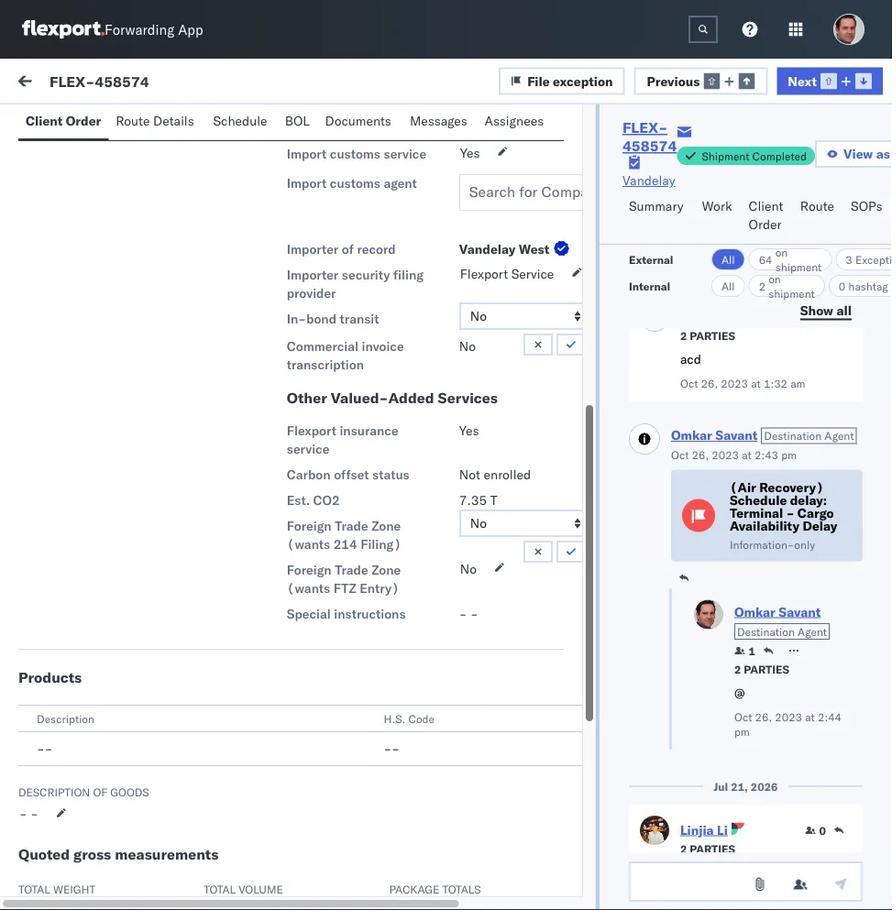 Task type: describe. For each thing, give the bounding box(es) containing it.
on for 64
[[775, 245, 788, 259]]

2 parties button for linjia li
[[680, 841, 735, 857]]

app
[[178, 21, 203, 38]]

customs
[[338, 112, 400, 131]]

omkar savant for we
[[89, 638, 170, 654]]

special instructions
[[287, 607, 406, 623]]

offset
[[334, 467, 369, 483]]

cargo
[[116, 724, 148, 741]]

view
[[844, 146, 873, 162]]

often
[[136, 706, 166, 722]]

as inside button
[[876, 146, 890, 162]]

at inside @ oct 26, 2023 at 2:44 pm
[[805, 711, 815, 724]]

oct up the commercial
[[309, 322, 330, 338]]

:
[[525, 77, 529, 90]]

flexport. image
[[22, 20, 105, 39]]

1 resize handle column header from the left
[[279, 153, 301, 842]]

total volume
[[204, 883, 283, 897]]

valued-
[[331, 389, 388, 408]]

omkar inside omkar savant destination agent
[[734, 604, 776, 620]]

7.35
[[459, 493, 487, 509]]

(1)
[[81, 116, 105, 133]]

devan
[[156, 688, 191, 704]]

0 vertical spatial yes
[[460, 145, 480, 161]]

file
[[527, 73, 550, 89]]

external (1) button
[[22, 108, 116, 144]]

jul 21, 2026
[[714, 780, 778, 794]]

1 vertical spatial yes
[[459, 423, 479, 439]]

2023, for 2:45
[[357, 552, 393, 568]]

external for external
[[629, 253, 673, 266]]

with
[[55, 816, 80, 832]]

total for total weight
[[18, 883, 50, 897]]

0 for 0
[[819, 824, 826, 838]]

2023 inside @ oct 26, 2023 at 2:44 pm
[[775, 711, 802, 724]]

1 button
[[734, 644, 756, 659]]

64
[[759, 253, 773, 266]]

t
[[490, 493, 498, 509]]

this
[[108, 706, 132, 722]]

est. co2
[[287, 493, 340, 509]]

458574 down 1
[[735, 671, 782, 687]]

oct 26, 2023, 2:45 pm pdt
[[309, 552, 473, 568]]

in-
[[287, 311, 306, 327]]

related work item/shipment
[[697, 159, 840, 173]]

ftz
[[333, 581, 356, 597]]

information-
[[730, 539, 794, 553]]

order for "client order" button to the left
[[66, 113, 101, 129]]

pm inside @ oct 26, 2023 at 2:44 pm
[[734, 725, 750, 739]]

(0)
[[171, 116, 195, 133]]

foreign trade zone (wants 214 filing)
[[287, 519, 402, 553]]

summary
[[629, 198, 684, 214]]

omkar up the "goods"
[[89, 767, 128, 783]]

schedule inside (air recovery) schedule delay: terminal - cargo availability delay information-only
[[730, 492, 787, 509]]

work for my
[[52, 71, 100, 96]]

import for import customs agent
[[287, 176, 327, 192]]

savant inside omkar savant destination agent
[[779, 604, 821, 620]]

as inside impact your shipment's final delivery date. we appreciate understanding and with soon as possible.
[[87, 835, 100, 851]]

work inside button
[[702, 198, 732, 214]]

am
[[791, 377, 806, 391]]

foreign for foreign trade zone (wants ftz entry)
[[287, 563, 332, 579]]

order for "client order" button to the right
[[749, 216, 782, 232]]

show
[[800, 302, 834, 318]]

service for import customs
[[384, 146, 427, 162]]

- - for quoted route
[[191, 97, 210, 113]]

commercial invoice transcription
[[287, 339, 404, 373]]

shipment completed
[[702, 149, 807, 163]]

route
[[65, 97, 97, 113]]

flex- down the 1 'button'
[[696, 671, 735, 687]]

3:30
[[396, 322, 424, 338]]

flex- 458574 down the 1 'button'
[[696, 671, 782, 687]]

description for description of goods
[[18, 786, 90, 800]]

jul
[[714, 780, 728, 794]]

status
[[372, 467, 410, 483]]

shipment for 2 on shipment
[[769, 287, 815, 300]]

forwarding
[[105, 21, 174, 38]]

oct inside @ oct 26, 2023 at 2:44 pm
[[734, 711, 752, 724]]

measurements
[[115, 846, 219, 864]]

quoted for quoted route
[[18, 97, 62, 113]]

external for external (1)
[[29, 116, 78, 133]]

we inside impact your shipment's final delivery date. we appreciate understanding and with soon as possible.
[[88, 779, 106, 796]]

delay
[[803, 518, 838, 534]]

flexport for importer security filing provider
[[460, 266, 508, 282]]

bol
[[285, 113, 310, 129]]

importer for importer of record
[[287, 242, 339, 258]]

0 horizontal spatial client order button
[[18, 105, 108, 140]]

oct up 'carbon'
[[309, 432, 330, 448]]

2023 inside "2 parties acd oct 26, 2023 at 1:32 am"
[[721, 377, 748, 391]]

flex- 458574 down availability
[[696, 552, 782, 568]]

1 -- from the left
[[37, 741, 53, 757]]

show all
[[800, 302, 852, 318]]

0 vertical spatial no
[[459, 339, 476, 355]]

oct left 214
[[309, 552, 330, 568]]

26, inside "2 parties acd oct 26, 2023 at 1:32 am"
[[701, 377, 718, 391]]

pdt for oct 26, 2023, 2:46 pm pdt
[[450, 432, 473, 448]]

k
[[117, 688, 125, 704]]

assignees button
[[477, 105, 555, 140]]

@ for @ oct 26, 2023 at 2:44 pm
[[734, 685, 745, 702]]

description for description
[[37, 713, 94, 726]]

linjia
[[680, 823, 714, 839]]

sender : omkar savant
[[490, 77, 607, 90]]

1 vertical spatial omkar savant button
[[734, 604, 821, 620]]

trade for ftz
[[335, 563, 368, 579]]

volume
[[239, 883, 283, 897]]

2:46
[[396, 432, 424, 448]]

has
[[194, 688, 215, 704]]

2023, for 3:30
[[357, 322, 393, 338]]

understanding
[[55, 798, 139, 814]]

we are shipment, k & k, devan has been delayed. this often occurs when unloading cargo takes longer than
[[55, 669, 252, 741]]

0 vertical spatial 2 parties button
[[680, 327, 735, 343]]

26, up commercial invoice transcription
[[334, 322, 353, 338]]

zone for foreign trade zone (wants 214 filing)
[[372, 519, 401, 535]]

zone for foreign trade zone (wants ftz entry)
[[372, 563, 401, 579]]

summary button
[[622, 190, 695, 244]]

all for 2
[[722, 279, 735, 293]]

savant right file
[[571, 77, 607, 90]]

pm for 2:46
[[427, 432, 446, 448]]

been
[[218, 688, 247, 704]]

west
[[519, 242, 550, 258]]

total for total volume
[[204, 883, 236, 897]]

on for 2
[[769, 272, 781, 286]]

2 inside 2 on shipment
[[759, 279, 766, 293]]

are
[[77, 669, 95, 685]]

26, inside omkar savant destination agent oct 26, 2023 at 2:43 pm
[[692, 449, 709, 463]]

route details
[[116, 113, 194, 129]]

previous button
[[634, 67, 768, 95]]

2:44
[[818, 711, 842, 724]]

insurance
[[340, 423, 399, 439]]

special
[[287, 607, 331, 623]]

agent for omkar savant destination agent oct 26, 2023 at 2:43 pm
[[825, 430, 854, 443]]

filing)
[[361, 537, 402, 553]]

internal (0)
[[123, 116, 195, 133]]

foreign for foreign trade zone (wants 214 filing)
[[287, 519, 332, 535]]

impact your shipment's final delivery date. we appreciate understanding and with soon as possible.
[[55, 761, 267, 851]]

omkar right the :
[[533, 77, 569, 90]]

- inside (air recovery) schedule delay: terminal - cargo availability delay information-only
[[787, 505, 795, 521]]

customs for service
[[330, 146, 381, 162]]

work inside import work button
[[178, 75, 208, 91]]

0 horizontal spatial client order
[[26, 113, 101, 129]]

oct inside "2 parties acd oct 26, 2023 at 1:32 am"
[[680, 377, 698, 391]]

in-bond transit
[[287, 311, 379, 327]]

invoice
[[362, 339, 404, 355]]

h.s.
[[384, 713, 406, 726]]

message list button
[[206, 108, 300, 144]]

forwarding app link
[[22, 20, 203, 39]]

(air
[[730, 480, 756, 496]]

carbon
[[287, 467, 331, 483]]

route details button
[[108, 105, 206, 140]]

only
[[794, 539, 815, 553]]

26, inside @ oct 26, 2023 at 2:44 pm
[[755, 711, 772, 724]]

2 parties for omkar savant
[[734, 663, 790, 677]]

omkar savant destination agent oct 26, 2023 at 2:43 pm
[[671, 428, 854, 463]]

commercial
[[287, 339, 359, 355]]

(wants for foreign trade zone (wants 214 filing)
[[287, 537, 330, 553]]

than
[[226, 724, 252, 741]]

unloading
[[55, 724, 113, 741]]

message list
[[213, 116, 293, 133]]

0 horizontal spatial - -
[[19, 807, 39, 823]]

import for import customs service
[[287, 146, 327, 162]]

2271801
[[735, 432, 790, 448]]

time
[[310, 159, 335, 173]]

import work
[[136, 75, 208, 91]]

vandelay for vandelay west
[[459, 242, 516, 258]]

for
[[519, 183, 538, 201]]

route button
[[793, 190, 844, 244]]

pm inside omkar savant destination agent oct 26, 2023 at 2:43 pm
[[781, 449, 797, 463]]

2 down linjia
[[680, 843, 687, 857]]

458574 right jul
[[735, 782, 782, 798]]

schedule inside 'button'
[[213, 113, 267, 129]]

4 resize handle column header from the left
[[859, 153, 881, 842]]



Task type: vqa. For each thing, say whether or not it's contained in the screenshot.
top All
yes



Task type: locate. For each thing, give the bounding box(es) containing it.
1 vertical spatial pm
[[427, 432, 446, 448]]

parties for omkar savant
[[744, 663, 790, 677]]

1 (wants from the top
[[287, 537, 330, 553]]

@ for @
[[55, 799, 66, 815]]

2 vertical spatial parties
[[690, 843, 735, 857]]

1 vertical spatial at
[[742, 449, 752, 463]]

external down quoted route
[[29, 116, 78, 133]]

omkar up 1
[[734, 604, 776, 620]]

assignees
[[485, 113, 544, 129]]

pm for 2:45
[[427, 552, 446, 568]]

at inside "2 parties acd oct 26, 2023 at 1:32 am"
[[751, 377, 761, 391]]

route for route details
[[116, 113, 150, 129]]

at left 1:32
[[751, 377, 761, 391]]

destination for omkar savant destination agent
[[737, 625, 795, 639]]

0 vertical spatial @
[[734, 685, 745, 702]]

0 horizontal spatial as
[[87, 835, 100, 851]]

we inside we are shipment, k & k, devan has been delayed. this often occurs when unloading cargo takes longer than
[[55, 669, 73, 685]]

0 vertical spatial pm
[[781, 449, 797, 463]]

omkar inside omkar savant destination agent oct 26, 2023 at 2:43 pm
[[671, 428, 712, 444]]

parties for linjia li
[[690, 843, 735, 857]]

1 vertical spatial work
[[702, 198, 732, 214]]

savant up k,
[[131, 638, 170, 654]]

as
[[876, 146, 890, 162], [87, 835, 100, 851]]

resize handle column header
[[279, 153, 301, 842], [472, 153, 494, 842], [666, 153, 688, 842], [859, 153, 881, 842]]

final
[[193, 761, 219, 777]]

1 vertical spatial route
[[800, 198, 835, 214]]

(air recovery) schedule delay: terminal - cargo availability delay information-only
[[730, 480, 838, 553]]

search for company entity
[[469, 183, 647, 201]]

route down item/shipment
[[800, 198, 835, 214]]

2023, up entry)
[[357, 552, 393, 568]]

oct inside omkar savant destination agent oct 26, 2023 at 2:43 pm
[[671, 449, 689, 463]]

on inside 64 on shipment
[[775, 245, 788, 259]]

savant up the "goods"
[[131, 767, 170, 783]]

2 2023, from the top
[[357, 432, 393, 448]]

destination inside omkar savant destination agent
[[737, 625, 795, 639]]

0 vertical spatial we
[[55, 669, 73, 685]]

no up "services"
[[459, 339, 476, 355]]

26, up 'carbon offset status'
[[334, 432, 353, 448]]

flex- inside 'flex- 458574'
[[623, 118, 668, 137]]

1 vertical spatial importer
[[287, 267, 339, 283]]

enrolled
[[484, 467, 531, 483]]

3 resize handle column header from the left
[[666, 153, 688, 842]]

2023 left 1:32
[[721, 377, 748, 391]]

omkar savant for @
[[89, 767, 170, 783]]

hashtag
[[849, 279, 888, 293]]

description down shipment,
[[37, 713, 94, 726]]

pm right 2:43 in the right of the page
[[781, 449, 797, 463]]

1 vertical spatial shipment
[[769, 287, 815, 300]]

458574 down availability
[[735, 552, 782, 568]]

customs for agent
[[330, 176, 381, 192]]

foreign down est. co2
[[287, 519, 332, 535]]

2 down the 1 'button'
[[734, 663, 741, 677]]

0 vertical spatial flexport
[[460, 266, 508, 282]]

64 on shipment
[[759, 245, 822, 274]]

2 (wants from the top
[[287, 581, 330, 597]]

1 horizontal spatial client
[[749, 198, 783, 214]]

order inside client order
[[749, 216, 782, 232]]

li
[[717, 823, 728, 839]]

service up the agent
[[384, 146, 427, 162]]

quoted for quoted gross measurements
[[18, 846, 70, 864]]

quoted down my
[[18, 97, 62, 113]]

0 vertical spatial all
[[722, 253, 735, 266]]

import down bol "button"
[[287, 146, 327, 162]]

2 parties acd oct 26, 2023 at 1:32 am
[[680, 329, 806, 391]]

foreign up special
[[287, 563, 332, 579]]

all
[[722, 253, 735, 266], [722, 279, 735, 293]]

0 vertical spatial work
[[52, 71, 100, 96]]

1 vertical spatial no
[[460, 562, 477, 578]]

trade up 214
[[335, 519, 368, 535]]

(wants left 214
[[287, 537, 330, 553]]

1 vertical spatial destination
[[737, 625, 795, 639]]

trade
[[335, 519, 368, 535], [335, 563, 368, 579]]

client for "client order" button to the left
[[26, 113, 63, 129]]

quoted route
[[18, 97, 97, 113]]

1 horizontal spatial --
[[384, 741, 400, 757]]

package totals
[[389, 883, 481, 897]]

1 vertical spatial 2023,
[[357, 432, 393, 448]]

agent up delay:
[[825, 430, 854, 443]]

my
[[18, 71, 48, 96]]

we up understanding
[[88, 779, 106, 796]]

agent for omkar savant destination agent
[[798, 625, 827, 639]]

pm for 3:30
[[427, 322, 446, 338]]

1 pdt from the top
[[450, 322, 473, 338]]

omkar
[[533, 77, 569, 90], [671, 428, 712, 444], [734, 604, 776, 620], [89, 638, 128, 654], [89, 767, 128, 783]]

1 vertical spatial 2023
[[712, 449, 739, 463]]

1 horizontal spatial schedule
[[730, 492, 787, 509]]

2023 inside omkar savant destination agent oct 26, 2023 at 2:43 pm
[[712, 449, 739, 463]]

pdt
[[450, 322, 473, 338], [450, 432, 473, 448], [450, 552, 473, 568]]

all button left 64
[[712, 249, 745, 271]]

2 pdt from the top
[[450, 432, 473, 448]]

0 vertical spatial 2 parties
[[734, 663, 790, 677]]

work down related
[[702, 198, 732, 214]]

schedule button
[[206, 105, 278, 140]]

1 all from the top
[[722, 253, 735, 266]]

0 horizontal spatial internal
[[123, 116, 168, 133]]

0 vertical spatial parties
[[690, 329, 735, 343]]

0 vertical spatial at
[[751, 377, 761, 391]]

on down 64
[[769, 272, 781, 286]]

2 on shipment
[[759, 272, 815, 300]]

1 vertical spatial pdt
[[450, 432, 473, 448]]

0 horizontal spatial schedule
[[213, 113, 267, 129]]

trade for 214
[[335, 519, 368, 535]]

client for "client order" button to the right
[[749, 198, 783, 214]]

-- down h.s.
[[384, 741, 400, 757]]

route inside route button
[[800, 198, 835, 214]]

2 vertical spatial 2023
[[775, 711, 802, 724]]

shipment
[[702, 149, 750, 163]]

foreign inside the foreign trade zone (wants 214 filing)
[[287, 519, 332, 535]]

1 horizontal spatial - -
[[191, 97, 210, 113]]

0 vertical spatial customs
[[330, 146, 381, 162]]

trade inside foreign trade zone (wants ftz entry)
[[335, 563, 368, 579]]

2 trade from the top
[[335, 563, 368, 579]]

route for route
[[800, 198, 835, 214]]

internal for internal
[[629, 279, 670, 293]]

route right (1)
[[116, 113, 150, 129]]

26, down "acd"
[[701, 377, 718, 391]]

0 vertical spatial zone
[[372, 519, 401, 535]]

at inside omkar savant destination agent oct 26, 2023 at 2:43 pm
[[742, 449, 752, 463]]

delayed.
[[55, 706, 104, 722]]

importer security filing provider
[[287, 267, 424, 302]]

1 horizontal spatial vandelay
[[623, 172, 676, 188]]

2 -- from the left
[[384, 741, 400, 757]]

of for gross
[[93, 786, 107, 800]]

2 all from the top
[[722, 279, 735, 293]]

1 vertical spatial zone
[[372, 563, 401, 579]]

2 inside "2 parties acd oct 26, 2023 at 1:32 am"
[[680, 329, 687, 343]]

at left '2:44'
[[805, 711, 815, 724]]

when
[[212, 706, 243, 722]]

1 vertical spatial 2 parties
[[680, 843, 735, 857]]

2 customs from the top
[[330, 176, 381, 192]]

delay:
[[790, 492, 827, 509]]

1 vertical spatial order
[[749, 216, 782, 232]]

my work
[[18, 71, 100, 96]]

1 vertical spatial foreign
[[287, 563, 332, 579]]

flex- up "route"
[[50, 72, 95, 90]]

import for import work
[[136, 75, 175, 91]]

0 vertical spatial trade
[[335, 519, 368, 535]]

1 zone from the top
[[372, 519, 401, 535]]

item/shipment
[[765, 159, 840, 173]]

0 horizontal spatial vandelay
[[459, 242, 516, 258]]

savant up 2:43 in the right of the page
[[716, 428, 758, 444]]

as right 'soon'
[[87, 835, 100, 851]]

oct left 2:43 in the right of the page
[[671, 449, 689, 463]]

1 vertical spatial quoted
[[18, 846, 70, 864]]

excepti
[[855, 253, 892, 266]]

foreign inside foreign trade zone (wants ftz entry)
[[287, 563, 332, 579]]

documents button
[[318, 105, 402, 140]]

route inside route details button
[[116, 113, 150, 129]]

0 vertical spatial as
[[876, 146, 890, 162]]

work for related
[[738, 159, 762, 173]]

pdt for oct 26, 2023, 3:30 pm pdt
[[450, 322, 473, 338]]

quoted up total weight
[[18, 846, 70, 864]]

1 importer from the top
[[287, 242, 339, 258]]

on
[[775, 245, 788, 259], [769, 272, 781, 286]]

vandelay up flexport service
[[459, 242, 516, 258]]

0 horizontal spatial flexport
[[287, 423, 336, 439]]

parties down 1
[[744, 663, 790, 677]]

import up route details on the left top of page
[[136, 75, 175, 91]]

1 vertical spatial as
[[87, 835, 100, 851]]

flex- 458574 up vandelay link
[[623, 118, 677, 155]]

trade up "ftz"
[[335, 563, 368, 579]]

1 horizontal spatial client order button
[[742, 190, 793, 244]]

all button for 64
[[712, 249, 745, 271]]

2 pm from the top
[[427, 432, 446, 448]]

1 vertical spatial @
[[55, 799, 66, 815]]

0 vertical spatial internal
[[123, 116, 168, 133]]

flex- 458574 link
[[623, 118, 677, 155]]

destination up 2:43 in the right of the page
[[764, 430, 822, 443]]

1 vertical spatial all button
[[712, 275, 745, 297]]

availability
[[730, 518, 800, 534]]

zone inside foreign trade zone (wants ftz entry)
[[372, 563, 401, 579]]

internal inside button
[[123, 116, 168, 133]]

service inside flexport insurance service
[[287, 442, 330, 458]]

0 vertical spatial all button
[[712, 249, 745, 271]]

flexport down other
[[287, 423, 336, 439]]

26, up "ftz"
[[334, 552, 353, 568]]

1 vertical spatial description
[[18, 786, 90, 800]]

carbon offset status
[[287, 467, 410, 483]]

omkar savant up the &
[[89, 638, 170, 654]]

import work button
[[129, 59, 215, 108]]

2 resize handle column header from the left
[[472, 153, 494, 842]]

2 all button from the top
[[712, 275, 745, 297]]

flex- 458574 up li
[[696, 782, 782, 798]]

linjia li button
[[680, 823, 728, 839]]

(wants for foreign trade zone (wants ftz entry)
[[287, 581, 330, 597]]

1 vertical spatial internal
[[629, 279, 670, 293]]

importer inside importer security filing provider
[[287, 267, 339, 283]]

shipment inside 2 on shipment
[[769, 287, 815, 300]]

parties inside "2 parties acd oct 26, 2023 at 1:32 am"
[[690, 329, 735, 343]]

0 horizontal spatial client
[[26, 113, 63, 129]]

(wants inside foreign trade zone (wants ftz entry)
[[287, 581, 330, 597]]

of left record
[[342, 242, 354, 258]]

importer for importer security filing provider
[[287, 267, 339, 283]]

pdt for oct 26, 2023, 2:45 pm pdt
[[450, 552, 473, 568]]

1 vertical spatial we
[[88, 779, 106, 796]]

import inside button
[[136, 75, 175, 91]]

yes down messages button
[[460, 145, 480, 161]]

pm right "2:45"
[[427, 552, 446, 568]]

we
[[55, 669, 73, 685], [88, 779, 106, 796]]

2 parties button down 1
[[734, 661, 790, 677]]

3 pm from the top
[[427, 552, 446, 568]]

1 foreign from the top
[[287, 519, 332, 535]]

2023 left '2:44'
[[775, 711, 802, 724]]

shipment for 64 on shipment
[[775, 260, 822, 274]]

26, left '2:44'
[[755, 711, 772, 724]]

1 vertical spatial - -
[[459, 607, 478, 623]]

1 vertical spatial client order
[[749, 198, 783, 232]]

schedule up availability
[[730, 492, 787, 509]]

total left 'volume'
[[204, 883, 236, 897]]

zone inside the foreign trade zone (wants 214 filing)
[[372, 519, 401, 535]]

3 2023, from the top
[[357, 552, 393, 568]]

0 vertical spatial description
[[37, 713, 94, 726]]

all for 64
[[722, 253, 735, 266]]

1 horizontal spatial @
[[734, 685, 745, 702]]

3 pdt from the top
[[450, 552, 473, 568]]

import down time
[[287, 176, 327, 192]]

0 horizontal spatial order
[[66, 113, 101, 129]]

1 horizontal spatial order
[[749, 216, 782, 232]]

1 vertical spatial service
[[287, 442, 330, 458]]

0 horizontal spatial we
[[55, 669, 73, 685]]

internal (0) button
[[116, 108, 206, 144]]

0 vertical spatial external
[[29, 116, 78, 133]]

omkar up are
[[89, 638, 128, 654]]

service for other valued-added services
[[287, 442, 330, 458]]

as right view
[[876, 146, 890, 162]]

details
[[153, 113, 194, 129]]

import customs agent
[[287, 176, 417, 192]]

shipment inside 64 on shipment
[[775, 260, 822, 274]]

soon
[[55, 835, 83, 851]]

sender
[[490, 77, 525, 90]]

2023 down flex- 2271801
[[712, 449, 739, 463]]

1 horizontal spatial of
[[342, 242, 354, 258]]

exception
[[553, 73, 613, 89]]

@
[[734, 685, 745, 702], [55, 799, 66, 815]]

omkar left 2271801
[[671, 428, 712, 444]]

0 button
[[805, 824, 826, 839]]

2 vertical spatial pm
[[427, 552, 446, 568]]

show all button
[[789, 297, 863, 325]]

0 vertical spatial route
[[116, 113, 150, 129]]

customs down import customs service
[[330, 176, 381, 192]]

customs up import customs agent
[[330, 146, 381, 162]]

1 trade from the top
[[335, 519, 368, 535]]

oct down the 1 'button'
[[734, 711, 752, 724]]

1854269
[[735, 221, 790, 238]]

2026
[[751, 780, 778, 794]]

0 for 0 hashtag
[[839, 279, 846, 293]]

work up details on the left of the page
[[178, 75, 208, 91]]

- - for special instructions
[[459, 607, 478, 623]]

0 vertical spatial service
[[384, 146, 427, 162]]

quoted
[[18, 97, 62, 113], [18, 846, 70, 864]]

import customs
[[287, 112, 400, 131]]

2 parties for linjia li
[[680, 843, 735, 857]]

agent
[[384, 176, 417, 192]]

0 horizontal spatial @
[[55, 799, 66, 815]]

1 vertical spatial omkar savant
[[89, 767, 170, 783]]

1 horizontal spatial service
[[384, 146, 427, 162]]

@ oct 26, 2023 at 2:44 pm
[[734, 685, 842, 739]]

1 horizontal spatial as
[[876, 146, 890, 162]]

acd
[[680, 352, 701, 368]]

external inside external (1) button
[[29, 116, 78, 133]]

2 quoted from the top
[[18, 846, 70, 864]]

0 vertical spatial vandelay
[[623, 172, 676, 188]]

1 vertical spatial vandelay
[[459, 242, 516, 258]]

destination for omkar savant destination agent oct 26, 2023 at 2:43 pm
[[764, 430, 822, 443]]

flex- 458574
[[623, 118, 677, 155], [696, 552, 782, 568], [696, 671, 782, 687], [696, 782, 782, 798]]

2 parties down 1
[[734, 663, 790, 677]]

view as 
[[844, 146, 892, 162]]

2 parties down linjia li
[[680, 843, 735, 857]]

agent inside omkar savant destination agent
[[798, 625, 827, 639]]

search
[[469, 183, 516, 201]]

vandelay for vandelay
[[623, 172, 676, 188]]

2023, up invoice
[[357, 322, 393, 338]]

flex- up (air
[[696, 432, 735, 448]]

completed
[[752, 149, 807, 163]]

2 parties button for omkar savant
[[734, 661, 790, 677]]

1 horizontal spatial 0
[[839, 279, 846, 293]]

client down my
[[26, 113, 63, 129]]

-- up description of goods
[[37, 741, 53, 757]]

savant down only
[[779, 604, 821, 620]]

1 customs from the top
[[330, 146, 381, 162]]

package
[[389, 883, 440, 897]]

1 horizontal spatial external
[[629, 253, 673, 266]]

other
[[287, 389, 327, 408]]

record
[[357, 242, 396, 258]]

provider
[[287, 286, 336, 302]]

0 vertical spatial 2023
[[721, 377, 748, 391]]

0 horizontal spatial service
[[287, 442, 330, 458]]

internal for internal (0)
[[123, 116, 168, 133]]

impact
[[55, 761, 95, 777]]

gross
[[73, 846, 111, 864]]

pdt right 3:30
[[450, 322, 473, 338]]

0 vertical spatial 0
[[839, 279, 846, 293]]

filing
[[393, 267, 424, 283]]

vandelay up summary
[[623, 172, 676, 188]]

1 horizontal spatial client order
[[749, 198, 783, 232]]

pm right 2:46
[[427, 432, 446, 448]]

trade inside the foreign trade zone (wants 214 filing)
[[335, 519, 368, 535]]

None text field
[[689, 16, 718, 43], [629, 862, 863, 902], [689, 16, 718, 43], [629, 862, 863, 902]]

0 vertical spatial of
[[342, 242, 354, 258]]

on right 64
[[775, 245, 788, 259]]

omkar savant button up 1
[[734, 604, 821, 620]]

2 foreign from the top
[[287, 563, 332, 579]]

--
[[37, 741, 53, 757], [384, 741, 400, 757]]

work up "route"
[[52, 71, 100, 96]]

agent inside omkar savant destination agent oct 26, 2023 at 2:43 pm
[[825, 430, 854, 443]]

we left are
[[55, 669, 73, 685]]

delivery
[[222, 761, 267, 777]]

yes
[[460, 145, 480, 161], [459, 423, 479, 439]]

1 vertical spatial schedule
[[730, 492, 787, 509]]

parties down linjia li
[[690, 843, 735, 857]]

2 zone from the top
[[372, 563, 401, 579]]

import up time
[[287, 112, 334, 131]]

1 vertical spatial client order button
[[742, 190, 793, 244]]

&
[[128, 688, 137, 704]]

@ inside @ oct 26, 2023 at 2:44 pm
[[734, 685, 745, 702]]

1 total from the left
[[18, 883, 50, 897]]

26, down flex- 2271801
[[692, 449, 709, 463]]

0 vertical spatial pdt
[[450, 322, 473, 338]]

of down your
[[93, 786, 107, 800]]

2023, for 2:46
[[357, 432, 393, 448]]

flexport for other valued-added services
[[287, 423, 336, 439]]

2 up "acd"
[[680, 329, 687, 343]]

1 quoted from the top
[[18, 97, 62, 113]]

pm
[[781, 449, 797, 463], [734, 725, 750, 739]]

2 total from the left
[[204, 883, 236, 897]]

1 omkar savant from the top
[[89, 638, 170, 654]]

1 vertical spatial customs
[[330, 176, 381, 192]]

destination inside omkar savant destination agent oct 26, 2023 at 2:43 pm
[[764, 430, 822, 443]]

parties up "acd"
[[690, 329, 735, 343]]

flex- up "acd"
[[696, 322, 735, 338]]

2 importer from the top
[[287, 267, 339, 283]]

(wants inside the foreign trade zone (wants 214 filing)
[[287, 537, 330, 553]]

1 pm from the top
[[427, 322, 446, 338]]

savant inside omkar savant destination agent oct 26, 2023 at 2:43 pm
[[716, 428, 758, 444]]

pm
[[427, 322, 446, 338], [427, 432, 446, 448], [427, 552, 446, 568]]

no right "2:45"
[[460, 562, 477, 578]]

@ down the 1 'button'
[[734, 685, 745, 702]]

destination up 1
[[737, 625, 795, 639]]

flex- up li
[[696, 782, 735, 798]]

1 2023, from the top
[[357, 322, 393, 338]]

0 vertical spatial importer
[[287, 242, 339, 258]]

of for security
[[342, 242, 354, 258]]

1 vertical spatial pm
[[734, 725, 750, 739]]

0 vertical spatial pm
[[427, 322, 446, 338]]

458574 up "route"
[[95, 72, 149, 90]]

on inside 2 on shipment
[[769, 272, 781, 286]]

0 vertical spatial omkar savant
[[89, 638, 170, 654]]

7.35 t
[[459, 493, 498, 509]]

@ up "with"
[[55, 799, 66, 815]]

all button for 2
[[712, 275, 745, 297]]

flexport inside flexport insurance service
[[287, 423, 336, 439]]

service
[[384, 146, 427, 162], [287, 442, 330, 458]]

cargo
[[798, 505, 834, 521]]

0 vertical spatial (wants
[[287, 537, 330, 553]]

bond
[[306, 311, 337, 327]]

client
[[26, 113, 63, 129], [749, 198, 783, 214]]

1 horizontal spatial pm
[[781, 449, 797, 463]]

possible.
[[103, 835, 156, 851]]

flex- down availability
[[696, 552, 735, 568]]

1 horizontal spatial internal
[[629, 279, 670, 293]]

2 omkar savant from the top
[[89, 767, 170, 783]]

1 vertical spatial on
[[769, 272, 781, 286]]

0 vertical spatial omkar savant button
[[671, 428, 758, 444]]

0 horizontal spatial external
[[29, 116, 78, 133]]

458574 up vandelay link
[[623, 137, 677, 155]]

2 horizontal spatial - -
[[459, 607, 478, 623]]

shipment's
[[127, 761, 190, 777]]

import for import customs
[[287, 112, 334, 131]]

related
[[697, 159, 735, 173]]

0 inside button
[[819, 824, 826, 838]]

1 all button from the top
[[712, 249, 745, 271]]

2 vertical spatial 2 parties button
[[680, 841, 735, 857]]

instructions
[[334, 607, 406, 623]]

1 vertical spatial external
[[629, 253, 673, 266]]

2 parties button down linjia li
[[680, 841, 735, 857]]

goods
[[110, 786, 149, 800]]

1 horizontal spatial we
[[88, 779, 106, 796]]



